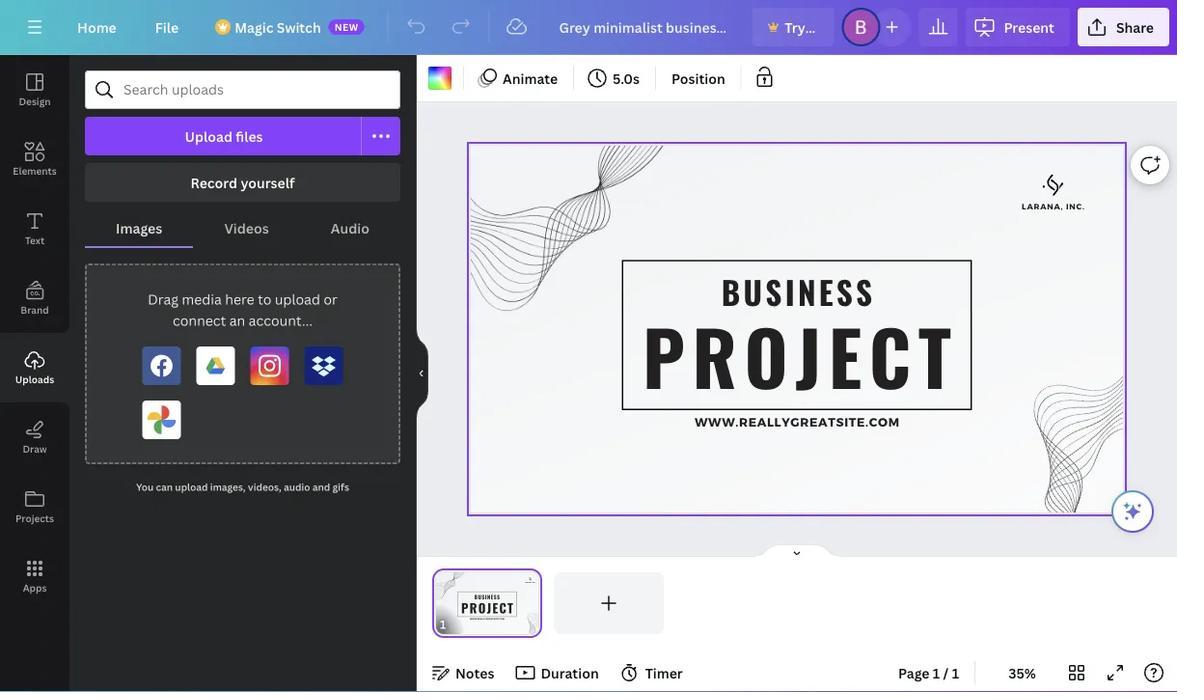 Task type: locate. For each thing, give the bounding box(es) containing it.
uploads button
[[0, 333, 69, 402]]

0 vertical spatial upload
[[275, 290, 320, 308]]

no color image
[[429, 67, 452, 90]]

elements
[[13, 164, 57, 177]]

switch
[[277, 18, 321, 36]]

0 horizontal spatial 1
[[933, 664, 940, 682]]

projects
[[15, 512, 54, 525]]

1 vertical spatial upload
[[175, 481, 208, 494]]

apps
[[23, 581, 47, 594]]

audio
[[284, 481, 310, 494]]

canva assistant image
[[1122, 500, 1145, 523]]

share
[[1117, 18, 1154, 36]]

animate button
[[472, 63, 566, 94]]

file button
[[140, 8, 194, 46]]

upload up account...
[[275, 290, 320, 308]]

5.0s button
[[582, 63, 648, 94]]

Page title text field
[[455, 615, 462, 634]]

can
[[156, 481, 173, 494]]

project
[[643, 300, 959, 410]]

you
[[136, 481, 154, 494]]

1 right the /
[[952, 664, 960, 682]]

duration
[[541, 664, 599, 682]]

duration button
[[510, 657, 607, 688]]

position button
[[664, 63, 733, 94]]

videos
[[224, 219, 269, 237]]

www.reallygreatsite.com
[[695, 414, 900, 429]]

0 horizontal spatial upload
[[175, 481, 208, 494]]

upload
[[275, 290, 320, 308], [175, 481, 208, 494]]

yourself
[[241, 173, 295, 192]]

upload right can
[[175, 481, 208, 494]]

35% button
[[991, 657, 1054, 688]]

draw button
[[0, 402, 69, 472]]

text button
[[0, 194, 69, 264]]

projects button
[[0, 472, 69, 541]]

files
[[236, 127, 263, 145]]

present
[[1004, 18, 1055, 36]]

Design title text field
[[544, 8, 744, 46]]

try canva pro
[[785, 18, 876, 36]]

inc.
[[1067, 201, 1086, 211]]

1 left the /
[[933, 664, 940, 682]]

record yourself button
[[85, 163, 401, 202]]

magic switch
[[235, 18, 321, 36]]

draw
[[23, 442, 47, 455]]

videos,
[[248, 481, 282, 494]]

1
[[933, 664, 940, 682], [952, 664, 960, 682]]

account...
[[249, 311, 313, 330]]

file
[[155, 18, 179, 36]]

Search uploads search field
[[124, 71, 388, 108]]

brand button
[[0, 264, 69, 333]]

animate
[[503, 69, 558, 87]]

1 horizontal spatial 1
[[952, 664, 960, 682]]

audio
[[331, 219, 370, 237]]

1 horizontal spatial upload
[[275, 290, 320, 308]]

media
[[182, 290, 222, 308]]

35%
[[1009, 664, 1036, 682]]



Task type: describe. For each thing, give the bounding box(es) containing it.
images
[[116, 219, 162, 237]]

page 1 image
[[432, 572, 542, 634]]

hide pages image
[[751, 543, 844, 559]]

try canva pro button
[[752, 8, 876, 46]]

hide image
[[416, 327, 429, 420]]

elements button
[[0, 125, 69, 194]]

images button
[[85, 209, 193, 246]]

images,
[[210, 481, 246, 494]]

notes button
[[425, 657, 502, 688]]

record
[[191, 173, 238, 192]]

apps button
[[0, 541, 69, 611]]

upload files button
[[85, 117, 362, 155]]

gifs
[[333, 481, 349, 494]]

upload inside "drag media here to upload or connect an account..."
[[275, 290, 320, 308]]

main menu bar
[[0, 0, 1178, 55]]

page 1 / 1
[[899, 664, 960, 682]]

/
[[944, 664, 949, 682]]

larana, inc.
[[1022, 201, 1086, 211]]

2 1 from the left
[[952, 664, 960, 682]]

upload files
[[185, 127, 263, 145]]

magic
[[235, 18, 274, 36]]

notes
[[456, 664, 495, 682]]

design button
[[0, 55, 69, 125]]

upload
[[185, 127, 233, 145]]

text
[[25, 234, 45, 247]]

timer button
[[615, 657, 691, 688]]

business
[[722, 268, 876, 315]]

share button
[[1078, 8, 1170, 46]]

an
[[229, 311, 245, 330]]

home link
[[62, 8, 132, 46]]

brand
[[21, 303, 49, 316]]

1 1 from the left
[[933, 664, 940, 682]]

to
[[258, 290, 272, 308]]

timer
[[645, 664, 683, 682]]

5.0s
[[613, 69, 640, 87]]

pro
[[853, 18, 876, 36]]

home
[[77, 18, 117, 36]]

page
[[899, 664, 930, 682]]

design
[[19, 95, 51, 108]]

or
[[324, 290, 338, 308]]

connect
[[173, 311, 226, 330]]

canva
[[809, 18, 850, 36]]

drag media here to upload or connect an account...
[[148, 290, 338, 330]]

and
[[313, 481, 330, 494]]

you can upload images, videos, audio and gifs
[[136, 481, 349, 494]]

present button
[[966, 8, 1070, 46]]

position
[[672, 69, 726, 87]]

try
[[785, 18, 806, 36]]

larana,
[[1022, 201, 1064, 211]]

videos button
[[193, 209, 300, 246]]

record yourself
[[191, 173, 295, 192]]

drag
[[148, 290, 179, 308]]

audio button
[[300, 209, 401, 246]]

new
[[335, 20, 359, 33]]

here
[[225, 290, 254, 308]]

side panel tab list
[[0, 55, 69, 611]]

uploads
[[15, 373, 54, 386]]



Task type: vqa. For each thing, say whether or not it's contained in the screenshot.
Page 1 -
no



